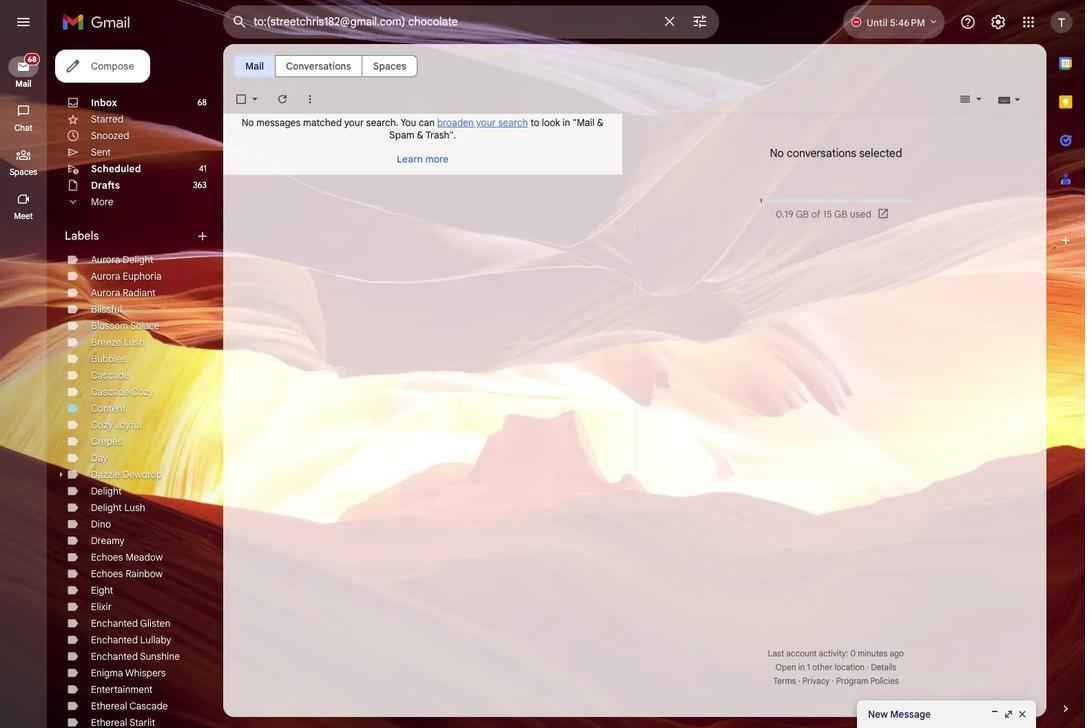 Task type: locate. For each thing, give the bounding box(es) containing it.
elixir link
[[91, 601, 112, 613]]

blossom solace link
[[91, 320, 160, 332]]

cascade down entertainment link
[[130, 700, 168, 712]]

labels heading
[[65, 229, 196, 243]]

0 horizontal spatial in
[[563, 116, 570, 129]]

new message
[[868, 708, 931, 721]]

0 vertical spatial cozy
[[132, 386, 153, 398]]

spaces down chat heading
[[10, 167, 37, 177]]

dreamy
[[91, 535, 125, 547]]

privacy
[[802, 676, 830, 686]]

look
[[542, 116, 560, 129]]

2 horizontal spatial ·
[[867, 662, 869, 672]]

·
[[867, 662, 869, 672], [798, 676, 800, 686], [832, 676, 834, 686]]

0 vertical spatial delight
[[123, 254, 154, 266]]

0 vertical spatial 68
[[28, 54, 37, 64]]

your left search.
[[344, 116, 364, 129]]

0 vertical spatial lush
[[124, 336, 145, 349]]

navigation
[[0, 44, 48, 728]]

trash".
[[426, 129, 456, 141]]

68 up 'mail' 'heading'
[[28, 54, 37, 64]]

2 your from the left
[[476, 116, 496, 129]]

2 vertical spatial enchanted
[[91, 650, 138, 663]]

0 horizontal spatial cozy
[[91, 419, 113, 431]]

details link
[[871, 662, 896, 672]]

1 vertical spatial in
[[798, 662, 805, 672]]

aurora up blissful on the left top of page
[[91, 287, 120, 299]]

gb left of
[[796, 208, 809, 220]]

0 vertical spatial mail
[[245, 60, 264, 72]]

1 horizontal spatial cozy
[[132, 386, 153, 398]]

lush
[[124, 336, 145, 349], [124, 502, 145, 514]]

snoozed
[[91, 130, 129, 142]]

0 vertical spatial echoes
[[91, 551, 123, 564]]

search
[[498, 116, 528, 129]]

1 horizontal spatial your
[[476, 116, 496, 129]]

enigma whispers link
[[91, 667, 166, 679]]

0 horizontal spatial mail
[[15, 79, 31, 89]]

0 horizontal spatial your
[[344, 116, 364, 129]]

enchanted up enigma
[[91, 650, 138, 663]]

enchanted down elixir
[[91, 617, 138, 630]]

& right "mail
[[597, 116, 604, 129]]

location
[[835, 662, 865, 672]]

2 gb from the left
[[834, 208, 848, 220]]

1 vertical spatial delight
[[91, 485, 122, 497]]

scheduled link
[[91, 163, 141, 175]]

1 vertical spatial enchanted
[[91, 634, 138, 646]]

1 vertical spatial spaces
[[10, 167, 37, 177]]

starred
[[91, 113, 123, 125]]

1 horizontal spatial mail
[[245, 60, 264, 72]]

no for no conversations selected
[[770, 147, 784, 161]]

1 vertical spatial aurora
[[91, 270, 120, 282]]

day
[[91, 452, 108, 464]]

0 vertical spatial aurora
[[91, 254, 120, 266]]

echoes
[[91, 551, 123, 564], [91, 568, 123, 580]]

aurora down aurora delight link
[[91, 270, 120, 282]]

drafts link
[[91, 179, 120, 192]]

1 vertical spatial mail
[[15, 79, 31, 89]]

None checkbox
[[234, 92, 248, 106]]

no conversations selected
[[770, 147, 902, 161]]

meadow
[[126, 551, 163, 564]]

cozy up the crepes link
[[91, 419, 113, 431]]

enchanted down enchanted glisten link
[[91, 634, 138, 646]]

mail down the 68 link
[[15, 79, 31, 89]]

cozy
[[132, 386, 153, 398], [91, 419, 113, 431]]

2 aurora from the top
[[91, 270, 120, 282]]

1 horizontal spatial in
[[798, 662, 805, 672]]

sent link
[[91, 146, 111, 158]]

0.19 gb of 15 gb used
[[776, 208, 871, 220]]

cozy up joyful
[[132, 386, 153, 398]]

in right 'look'
[[563, 116, 570, 129]]

inbox link
[[91, 96, 117, 109]]

0 horizontal spatial gb
[[796, 208, 809, 220]]

aurora delight aurora euphoria aurora radiant blissful blossom solace breeze lush bubbles cascade cascade cozy
[[91, 254, 162, 398]]

0 vertical spatial spaces
[[373, 60, 406, 72]]

echoes up eight
[[91, 568, 123, 580]]

to look in "mail & spam & trash".
[[389, 116, 604, 141]]

0.19
[[776, 208, 793, 220]]

echoes down dreamy link in the bottom left of the page
[[91, 551, 123, 564]]

no left conversations
[[770, 147, 784, 161]]

more
[[91, 196, 113, 208]]

delight down dazzle
[[91, 485, 122, 497]]

matched
[[303, 116, 342, 129]]

1 horizontal spatial gb
[[834, 208, 848, 220]]

refresh image
[[276, 92, 289, 106]]

more button
[[55, 194, 215, 210]]

spaces inside heading
[[10, 167, 37, 177]]

policies
[[870, 676, 899, 686]]

tab list
[[1046, 44, 1085, 679]]

advanced search options image
[[686, 8, 714, 35]]

follow link to manage storage image
[[877, 207, 891, 221]]

gb right 15
[[834, 208, 848, 220]]

chat
[[14, 123, 32, 133]]

& right 'you'
[[417, 129, 423, 141]]

delight lush link
[[91, 502, 145, 514]]

echoes meadow link
[[91, 551, 163, 564]]

solace
[[130, 320, 160, 332]]

· up program policies 'link'
[[867, 662, 869, 672]]

no left 'messages'
[[242, 116, 254, 129]]

mail heading
[[0, 79, 47, 90]]

in
[[563, 116, 570, 129], [798, 662, 805, 672]]

1 vertical spatial echoes
[[91, 568, 123, 580]]

cascade down cascade link
[[91, 386, 129, 398]]

sunshine
[[140, 650, 180, 663]]

1 vertical spatial cozy
[[91, 419, 113, 431]]

1 vertical spatial lush
[[124, 502, 145, 514]]

1 horizontal spatial 68
[[197, 97, 207, 107]]

mail down search in mail image
[[245, 60, 264, 72]]

program policies link
[[836, 676, 899, 686]]

1 echoes from the top
[[91, 551, 123, 564]]

messages
[[257, 116, 301, 129]]

0 vertical spatial no
[[242, 116, 254, 129]]

aurora up "aurora euphoria" link
[[91, 254, 120, 266]]

enchanted
[[91, 617, 138, 630], [91, 634, 138, 646], [91, 650, 138, 663]]

· right terms
[[798, 676, 800, 686]]

pop out image
[[1003, 709, 1014, 720]]

363
[[193, 180, 207, 190]]

2 echoes from the top
[[91, 568, 123, 580]]

message
[[890, 708, 931, 721]]

you
[[401, 116, 416, 129]]

0 horizontal spatial no
[[242, 116, 254, 129]]

in inside last account activity: 0 minutes ago open in 1 other location · details terms · privacy · program policies
[[798, 662, 805, 672]]

your
[[344, 116, 364, 129], [476, 116, 496, 129]]

conversations button
[[275, 54, 362, 79]]

delight
[[123, 254, 154, 266], [91, 485, 122, 497], [91, 502, 122, 514]]

0 vertical spatial in
[[563, 116, 570, 129]]

broaden your search link
[[437, 116, 528, 129]]

gb
[[796, 208, 809, 220], [834, 208, 848, 220]]

0 horizontal spatial 68
[[28, 54, 37, 64]]

privacy link
[[802, 676, 830, 686]]

your left the search
[[476, 116, 496, 129]]

glisten
[[140, 617, 170, 630]]

ethereal
[[91, 700, 127, 712]]

1 horizontal spatial &
[[597, 116, 604, 129]]

program
[[836, 676, 868, 686]]

navigation containing mail
[[0, 44, 48, 728]]

1 horizontal spatial spaces
[[373, 60, 406, 72]]

cascade down bubbles
[[91, 369, 129, 382]]

2 vertical spatial aurora
[[91, 287, 120, 299]]

delight inside aurora delight aurora euphoria aurora radiant blissful blossom solace breeze lush bubbles cascade cascade cozy
[[123, 254, 154, 266]]

delight down delight "link"
[[91, 502, 122, 514]]

1 aurora from the top
[[91, 254, 120, 266]]

spam
[[389, 129, 414, 141]]

lush down the blossom solace link
[[124, 336, 145, 349]]

aurora radiant link
[[91, 287, 156, 299]]

entertainment link
[[91, 683, 153, 696]]

41
[[199, 163, 207, 174]]

delight up euphoria
[[123, 254, 154, 266]]

breeze
[[91, 336, 121, 349]]

details
[[871, 662, 896, 672]]

0 vertical spatial enchanted
[[91, 617, 138, 630]]

to
[[530, 116, 539, 129]]

bubbles link
[[91, 353, 126, 365]]

2 vertical spatial delight
[[91, 502, 122, 514]]

breeze lush link
[[91, 336, 145, 349]]

· right privacy
[[832, 676, 834, 686]]

aurora delight link
[[91, 254, 154, 266]]

1 horizontal spatial no
[[770, 147, 784, 161]]

sent
[[91, 146, 111, 158]]

close image
[[1017, 709, 1028, 720]]

more image
[[303, 92, 317, 106]]

conversations
[[286, 60, 351, 72]]

aurora euphoria link
[[91, 270, 162, 282]]

0 horizontal spatial spaces
[[10, 167, 37, 177]]

68 up 41
[[197, 97, 207, 107]]

in left 1
[[798, 662, 805, 672]]

mail
[[245, 60, 264, 72], [15, 79, 31, 89]]

spaces heading
[[0, 167, 47, 178]]

enigma whispers
[[91, 667, 166, 679]]

spaces up no messages matched your search. you can broaden your search
[[373, 60, 406, 72]]

1 enchanted from the top
[[91, 617, 138, 630]]

lush down dewdrop
[[124, 502, 145, 514]]

1 your from the left
[[344, 116, 364, 129]]

eight link
[[91, 584, 113, 597]]

1 vertical spatial no
[[770, 147, 784, 161]]



Task type: describe. For each thing, give the bounding box(es) containing it.
rainbow
[[126, 568, 163, 580]]

euphoria
[[123, 270, 162, 282]]

gmail image
[[62, 8, 137, 36]]

last
[[768, 648, 784, 659]]

of
[[811, 208, 821, 220]]

ethereal cascade link
[[91, 700, 168, 712]]

15
[[823, 208, 832, 220]]

dewdrop
[[123, 468, 162, 481]]

Search in mail search field
[[223, 6, 719, 39]]

drafts
[[91, 179, 120, 192]]

ethereal cascade
[[91, 700, 168, 712]]

minutes
[[858, 648, 888, 659]]

none checkbox inside no conversations selected main content
[[234, 92, 248, 106]]

echoes rainbow link
[[91, 568, 163, 580]]

3 enchanted from the top
[[91, 650, 138, 663]]

terms link
[[773, 676, 796, 686]]

account
[[786, 648, 817, 659]]

day link
[[91, 452, 108, 464]]

meet heading
[[0, 211, 47, 222]]

search in mail image
[[227, 10, 252, 34]]

meet
[[14, 211, 33, 221]]

scheduled
[[91, 163, 141, 175]]

toggle split pane mode image
[[958, 92, 972, 106]]

select input tool image
[[1013, 94, 1022, 104]]

cozy inside the cozy joyful crepes day dazzle dewdrop delight delight lush dino dreamy echoes meadow echoes rainbow eight elixir enchanted glisten enchanted lullaby
[[91, 419, 113, 431]]

0 vertical spatial cascade
[[91, 369, 129, 382]]

compose button
[[55, 50, 151, 83]]

blissful
[[91, 303, 122, 316]]

2 enchanted from the top
[[91, 634, 138, 646]]

mail inside "button"
[[245, 60, 264, 72]]

2 vertical spatial cascade
[[130, 700, 168, 712]]

0 horizontal spatial &
[[417, 129, 423, 141]]

clear search image
[[656, 8, 683, 35]]

cascade cozy link
[[91, 386, 153, 398]]

1
[[807, 662, 810, 672]]

cozy joyful link
[[91, 419, 141, 431]]

lush inside the cozy joyful crepes day dazzle dewdrop delight delight lush dino dreamy echoes meadow echoes rainbow eight elixir enchanted glisten enchanted lullaby
[[124, 502, 145, 514]]

dino
[[91, 518, 111, 530]]

learn
[[397, 153, 423, 165]]

3 aurora from the top
[[91, 287, 120, 299]]

minimize image
[[989, 709, 1000, 720]]

search.
[[366, 116, 398, 129]]

enchanted sunshine link
[[91, 650, 180, 663]]

1 vertical spatial 68
[[197, 97, 207, 107]]

settings image
[[990, 14, 1007, 30]]

cozy joyful crepes day dazzle dewdrop delight delight lush dino dreamy echoes meadow echoes rainbow eight elixir enchanted glisten enchanted lullaby
[[91, 419, 171, 646]]

content link
[[91, 402, 126, 415]]

labels
[[65, 229, 99, 243]]

open
[[776, 662, 796, 672]]

main menu image
[[15, 14, 32, 30]]

starred link
[[91, 113, 123, 125]]

last account activity: 0 minutes ago open in 1 other location · details terms · privacy · program policies
[[768, 648, 904, 686]]

other
[[812, 662, 833, 672]]

mail inside 'heading'
[[15, 79, 31, 89]]

spaces inside button
[[373, 60, 406, 72]]

1 gb from the left
[[796, 208, 809, 220]]

crepes
[[91, 435, 122, 448]]

new
[[868, 708, 888, 721]]

ago
[[890, 648, 904, 659]]

68 link
[[8, 53, 40, 77]]

activity:
[[819, 648, 848, 659]]

bubbles
[[91, 353, 126, 365]]

0
[[850, 648, 856, 659]]

support image
[[960, 14, 976, 30]]

no conversations selected main content
[[223, 44, 1046, 717]]

spaces button
[[362, 54, 417, 79]]

learn more button
[[391, 147, 454, 172]]

conversations
[[787, 147, 856, 161]]

dazzle dewdrop link
[[91, 468, 162, 481]]

cozy inside aurora delight aurora euphoria aurora radiant blissful blossom solace breeze lush bubbles cascade cascade cozy
[[132, 386, 153, 398]]

lush inside aurora delight aurora euphoria aurora radiant blissful blossom solace breeze lush bubbles cascade cascade cozy
[[124, 336, 145, 349]]

1 vertical spatial cascade
[[91, 386, 129, 398]]

enchanted sunshine
[[91, 650, 180, 663]]

no messages matched your search. you can broaden your search
[[242, 116, 528, 129]]

more
[[425, 153, 449, 165]]

crepes link
[[91, 435, 122, 448]]

in inside to look in "mail & spam & trash".
[[563, 116, 570, 129]]

blossom
[[91, 320, 128, 332]]

blissful link
[[91, 303, 122, 316]]

dazzle
[[91, 468, 120, 481]]

chat heading
[[0, 123, 47, 134]]

0 horizontal spatial ·
[[798, 676, 800, 686]]

no for no messages matched your search. you can broaden your search
[[242, 116, 254, 129]]

terms
[[773, 676, 796, 686]]

"mail
[[573, 116, 595, 129]]

compose
[[91, 60, 134, 72]]

enigma
[[91, 667, 123, 679]]

enchanted glisten link
[[91, 617, 170, 630]]

1 horizontal spatial ·
[[832, 676, 834, 686]]

lullaby
[[140, 634, 171, 646]]

Search in mail text field
[[254, 15, 653, 29]]

learn more
[[397, 153, 449, 165]]

joyful
[[115, 419, 141, 431]]

mail button
[[234, 54, 275, 79]]

dino link
[[91, 518, 111, 530]]

entertainment
[[91, 683, 153, 696]]



Task type: vqa. For each thing, say whether or not it's contained in the screenshot.
NO CONVERSATIONS SELECTED
yes



